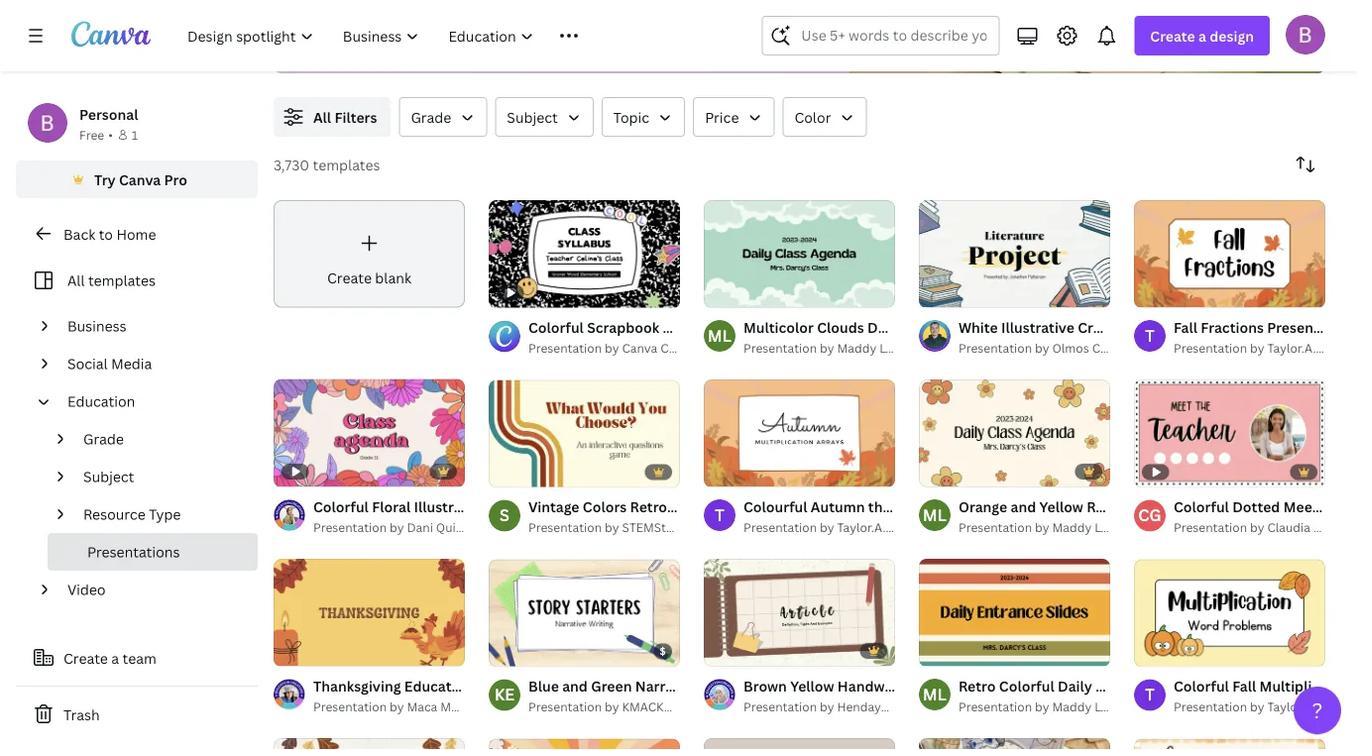 Task type: describe. For each thing, give the bounding box(es) containing it.
1 of 12
[[503, 465, 541, 478]]

claudia gutierrez element
[[1134, 500, 1166, 532]]

1 of 10 link for presentation by taylor.a.educati
[[1134, 560, 1326, 667]]

video
[[67, 581, 106, 599]]

presentation by stemstarters
[[529, 520, 700, 536]]

presentation up vintage colors retro interactive  icebreaker education presentation image
[[529, 340, 602, 357]]

social media
[[67, 354, 152, 373]]

by left maca
[[390, 699, 404, 715]]

blue and green narrative writing story starters education presentation image
[[489, 560, 680, 667]]

•
[[108, 126, 113, 143]]

a for team
[[111, 649, 119, 668]]

presentation by taylor.a.education link
[[744, 518, 944, 538]]

1 of 11 for 1 of 11 maddy lyons icon
[[933, 464, 971, 478]]

of for multicolor clouds daily class agenda template image
[[727, 285, 741, 298]]

presentation by olmos carlos
[[959, 340, 1129, 356]]

by left the stemstarters
[[605, 520, 619, 536]]

presentation by taylor.a.education
[[744, 519, 944, 536]]

of inside 'link'
[[511, 645, 526, 659]]

1 of 11 for maddy lyons image
[[718, 285, 756, 298]]

business
[[67, 317, 126, 336]]

presentation by claudia gutierre link
[[1174, 518, 1357, 538]]

education
[[67, 392, 135, 411]]

presentation by canva creative studio link
[[529, 339, 749, 359]]

colorful classroom rules presentation image
[[489, 739, 680, 751]]

maddy for presentation by olmos carlos 1 of 10 link
[[1052, 699, 1092, 715]]

try canva pro button
[[16, 161, 258, 198]]

create for create a team
[[63, 649, 108, 668]]

of for colorful fall multiplication word problems image
[[1157, 644, 1172, 658]]

11 for orange and yellow retro flower power daily class agenda template image
[[959, 464, 971, 478]]

resource type button
[[75, 496, 246, 533]]

presentation right claudia gutierrez image
[[1174, 520, 1248, 536]]

create a team button
[[16, 639, 258, 678]]

Sort by button
[[1286, 145, 1326, 184]]

create for create blank
[[327, 269, 372, 287]]

presentation by canva creative studio
[[529, 340, 749, 357]]

s link
[[489, 500, 521, 532]]

colorful
[[1174, 677, 1229, 696]]

presentation inside the colorful fall multiplication  presentation by taylor.a.educati
[[1174, 699, 1248, 716]]

1 of 10 for presentation by claudia gutierre
[[1148, 644, 1188, 658]]

of for retro colorful daily slides and bell ringer templates image
[[942, 644, 956, 657]]

1 of 13
[[933, 285, 972, 298]]

Search search field
[[802, 17, 987, 55]]

1 of 11 link for maddy lyons image
[[704, 200, 895, 308]]

fall inside fall fractions presentation presentation by taylor.a.educati
[[1174, 318, 1198, 337]]

fall fractions presentation presentation by taylor.a.educati
[[1174, 318, 1357, 356]]

15
[[744, 464, 757, 478]]

ke link
[[489, 680, 521, 712]]

presentation right stemstarters element
[[529, 520, 602, 536]]

grade for leftmost grade button
[[83, 430, 124, 449]]

?
[[1312, 697, 1323, 725]]

resources
[[740, 699, 799, 716]]

fall inside the colorful fall multiplication  presentation by taylor.a.educati
[[1233, 677, 1257, 696]]

create for create a design
[[1151, 26, 1196, 45]]

presentation by olmos carlos link
[[959, 338, 1129, 358]]

to
[[99, 225, 113, 243]]

1 of 13 link
[[919, 200, 1111, 308]]

presentation by taylor.a.educati link for multiplication
[[1174, 698, 1357, 718]]

vintage colors retro interactive  icebreaker education presentation image
[[489, 380, 680, 488]]

all for all filters
[[313, 108, 331, 126]]

orange and yellow retro flower power daily class agenda template image
[[919, 380, 1111, 487]]

1 of 15
[[718, 464, 757, 478]]

1 of 22 link
[[489, 560, 680, 668]]

media
[[111, 354, 152, 373]]

beige and white vintage history lesson education presentation image
[[919, 739, 1111, 751]]

presentation by maddy lyons link for presentation by olmos carlos 1 of 10 link
[[959, 697, 1128, 717]]

create blank
[[327, 269, 411, 287]]

blank
[[375, 269, 411, 287]]

presentation by maddy lyons for multicolor clouds daily class agenda template image
[[744, 340, 913, 356]]

1 vertical spatial t link
[[704, 500, 736, 532]]

stemstarters image
[[489, 500, 521, 532]]

class
[[477, 699, 507, 715]]

presentation up english analysing themes and ideas presentation beige pink lined style image
[[744, 699, 817, 715]]

maddy for 1 of 11 link associated with maddy lyons image
[[837, 340, 877, 356]]

by left dani
[[390, 519, 404, 536]]

lyons for orange and yellow retro flower power daily class agenda template image
[[1095, 519, 1128, 536]]

quintana
[[436, 519, 489, 536]]

create a design
[[1151, 26, 1254, 45]]

trash link
[[16, 695, 258, 735]]

1 for colourful autumn themed multiplication arrays image
[[718, 464, 724, 478]]

brown yellow handwritten organic article  education presentation image
[[704, 559, 895, 667]]

by left olmos
[[1035, 340, 1050, 356]]

presentation by hendayani link
[[744, 697, 899, 717]]

10 for presentation by maddy lyons
[[744, 644, 757, 657]]

3,730
[[274, 155, 309, 174]]

1 for vintage colors retro interactive  icebreaker education presentation image
[[503, 465, 509, 478]]

presentation by maca magic class
[[313, 699, 507, 715]]

retro colorful daily slides and bell ringer templates image
[[919, 559, 1111, 667]]

1 for multicolor clouds daily class agenda template image
[[718, 285, 724, 298]]

colourful autumn themed multiplication arrays image
[[704, 380, 895, 487]]

0 horizontal spatial grade button
[[75, 420, 246, 458]]

ml link for orange and yellow retro flower power daily class agenda template image
[[919, 500, 951, 532]]

10 for presentation by taylor.a.educati
[[1175, 644, 1188, 658]]

price
[[705, 108, 739, 126]]

1 of 10 link for presentation by maddy lyons
[[704, 559, 895, 667]]

pro
[[164, 170, 187, 189]]

maddy lyons image for 1 of 10
[[919, 679, 951, 711]]

taylor.a.education
[[837, 519, 944, 536]]

video link
[[59, 571, 246, 609]]

stemstarters
[[622, 520, 700, 536]]

carlos
[[1092, 340, 1129, 356]]

taylor.a.education element for colorful
[[1134, 680, 1166, 712]]

maddy for 1 of 11 link related to 1 of 11 maddy lyons icon
[[1052, 519, 1092, 536]]

multicolor clouds daily class agenda template image
[[704, 200, 895, 308]]

presentation by maddy lyons link for 1 of 11 link related to 1 of 11 maddy lyons icon
[[959, 518, 1128, 538]]

gutierre
[[1314, 520, 1357, 536]]

11 for multicolor clouds daily class agenda template image
[[744, 285, 756, 298]]

1 of 12 link
[[489, 380, 680, 488]]

1 of 10 link for presentation by olmos carlos
[[919, 559, 1111, 667]]

ml link for retro colorful daily slides and bell ringer templates image
[[919, 679, 951, 711]]

cg link
[[1134, 500, 1166, 532]]

all filters button
[[274, 97, 391, 137]]

t link for colorful
[[1134, 680, 1166, 712]]

22
[[529, 645, 541, 659]]

olmos
[[1052, 340, 1090, 356]]

taylor.a.educati for multiplication
[[1268, 699, 1357, 716]]

presentations
[[87, 543, 180, 562]]

grade for the topmost grade button
[[411, 108, 452, 126]]

magic
[[441, 699, 474, 715]]

maddy lyons element for multicolor clouds daily class agenda template image's ml link
[[704, 320, 736, 352]]

kmacknteach
[[622, 699, 712, 716]]

create blank link
[[274, 200, 465, 308]]

presentation by dani quintana
[[313, 519, 489, 536]]

by inside the colorful fall multiplication  presentation by taylor.a.educati
[[1250, 699, 1265, 716]]

maddy lyons element for ml link corresponding to orange and yellow retro flower power daily class agenda template image
[[919, 500, 951, 532]]

presentation by taylor.a.educati link for presentation
[[1174, 338, 1357, 358]]

maddy lyons image
[[704, 320, 736, 352]]

presentation down the 13
[[959, 340, 1032, 356]]

all templates
[[67, 271, 156, 290]]

social media link
[[59, 345, 246, 383]]

presentation up autumn class agenda presentation in colorful playful style image
[[313, 699, 387, 715]]

of for the brown yellow handwritten organic article  education presentation 'image' on the bottom right
[[727, 644, 741, 657]]

maddy lyons image for 1 of 11
[[919, 500, 951, 532]]

dani
[[407, 519, 433, 536]]

thanksgiving education presentation in green and red animated style image
[[274, 559, 465, 667]]

presentation by kmacknteach ela resources link
[[529, 698, 799, 718]]

maddy lyons element for retro colorful daily slides and bell ringer templates image's ml link
[[919, 679, 951, 711]]

of for "thanksgiving education presentation in green and red animated style" image
[[296, 644, 311, 657]]

1 of 10 for presentation by taylor.a.education
[[718, 644, 757, 657]]

presentation down 15
[[744, 519, 817, 536]]

autumn class agenda presentation in colorful playful style image
[[274, 739, 465, 751]]

social
[[67, 354, 108, 373]]

presentation by maddy lyons for retro colorful daily slides and bell ringer templates image
[[959, 699, 1128, 715]]

free
[[79, 126, 104, 143]]

topic
[[614, 108, 650, 126]]

kmacknteach ela resources element
[[489, 680, 521, 712]]

home
[[116, 225, 156, 243]]

? button
[[1294, 687, 1342, 735]]

t link for fall
[[1134, 320, 1166, 352]]

lyons for multicolor clouds daily class agenda template image
[[880, 340, 913, 356]]

by inside fall fractions presentation presentation by taylor.a.educati
[[1250, 340, 1265, 356]]

1 of 15 link
[[704, 380, 895, 487]]



Task type: vqa. For each thing, say whether or not it's contained in the screenshot.
"accounts"
no



Task type: locate. For each thing, give the bounding box(es) containing it.
2 vertical spatial taylor.a.education element
[[1134, 680, 1166, 712]]

0 horizontal spatial grade
[[83, 430, 124, 449]]

2 vertical spatial create
[[63, 649, 108, 668]]

0 vertical spatial 1 of 11
[[718, 285, 756, 298]]

templates for 3,730 templates
[[313, 155, 380, 174]]

0 horizontal spatial fall
[[1174, 318, 1198, 337]]

taylor.a.education element
[[1134, 320, 1166, 352], [704, 500, 736, 532], [1134, 680, 1166, 712]]

a inside dropdown button
[[1199, 26, 1207, 45]]

fractions
[[1201, 318, 1264, 337]]

taylor.a.education element left colorful
[[1134, 680, 1166, 712]]

taylor.a.educati down fall fractions presentation link
[[1268, 340, 1357, 356]]

1 vertical spatial canva
[[622, 340, 658, 357]]

fall fractions presentation link
[[1174, 316, 1354, 338]]

of for fall fractions presentation image
[[1157, 285, 1172, 298]]

1 for colorful fall multiplication word problems image
[[1148, 644, 1154, 658]]

by left hendayani
[[820, 699, 834, 715]]

1 for orange and yellow retro flower power daily class agenda template image
[[933, 464, 939, 478]]

1 for "thanksgiving education presentation in green and red animated style" image
[[288, 644, 293, 657]]

0 vertical spatial lyons
[[880, 340, 913, 356]]

grade button
[[399, 97, 487, 137], [75, 420, 246, 458]]

a for design
[[1199, 26, 1207, 45]]

1 vertical spatial maddy lyons element
[[919, 500, 951, 532]]

grade
[[411, 108, 452, 126], [83, 430, 124, 449]]

create inside dropdown button
[[1151, 26, 1196, 45]]

design
[[1210, 26, 1254, 45]]

2 vertical spatial presentation by maddy lyons link
[[959, 697, 1128, 717]]

0 vertical spatial create
[[1151, 26, 1196, 45]]

t link down 1 of 15
[[704, 500, 736, 532]]

0 horizontal spatial create
[[63, 649, 108, 668]]

presentation by stemstarters link
[[529, 518, 700, 538]]

all filters
[[313, 108, 377, 126]]

business link
[[59, 307, 246, 345]]

1 vertical spatial subject button
[[75, 458, 246, 496]]

colorful fall multiplication  presentation by taylor.a.educati
[[1174, 677, 1357, 716]]

free •
[[79, 126, 113, 143]]

0 vertical spatial 1 of 11 link
[[704, 200, 895, 308]]

ml link for multicolor clouds daily class agenda template image
[[704, 320, 736, 352]]

by
[[820, 340, 834, 356], [1035, 340, 1050, 356], [1250, 340, 1265, 356], [605, 340, 619, 357], [390, 519, 404, 536], [820, 519, 834, 536], [1035, 519, 1050, 536], [605, 520, 619, 536], [1250, 520, 1265, 536], [390, 699, 404, 715], [820, 699, 834, 715], [1035, 699, 1050, 715], [605, 699, 619, 716], [1250, 699, 1265, 716]]

subject button
[[495, 97, 594, 137], [75, 458, 246, 496]]

1 of 10 link
[[1134, 200, 1326, 308], [274, 559, 465, 667], [704, 559, 895, 667], [919, 559, 1111, 667], [1134, 560, 1326, 667]]

a left team
[[111, 649, 119, 668]]

1 horizontal spatial grade button
[[399, 97, 487, 137]]

presentation by maddy lyons link up retro colorful daily slides and bell ringer templates image
[[959, 518, 1128, 538]]

subject button left topic
[[495, 97, 594, 137]]

topic button
[[602, 97, 685, 137]]

a left design
[[1199, 26, 1207, 45]]

grade down the "education"
[[83, 430, 124, 449]]

create left blank
[[327, 269, 372, 287]]

10
[[1175, 285, 1188, 298], [314, 644, 327, 657], [744, 644, 757, 657], [959, 644, 973, 657], [1175, 644, 1188, 658]]

fall right colorful
[[1233, 677, 1257, 696]]

presentation by dani quintana link
[[313, 518, 489, 538]]

create a team
[[63, 649, 157, 668]]

t link
[[1134, 320, 1166, 352], [704, 500, 736, 532], [1134, 680, 1166, 712]]

by down fall fractions presentation link
[[1250, 340, 1265, 356]]

0 vertical spatial subject button
[[495, 97, 594, 137]]

0 horizontal spatial subject button
[[75, 458, 246, 496]]

create left team
[[63, 649, 108, 668]]

1 for white illustrative creative literature project presentation image
[[933, 285, 939, 298]]

subject left topic
[[507, 108, 558, 126]]

1 vertical spatial lyons
[[1095, 519, 1128, 536]]

lyons
[[880, 340, 913, 356], [1095, 519, 1128, 536], [1095, 699, 1128, 715]]

colorful fall multiplication link
[[1174, 676, 1357, 698]]

presentation by maca magic class link
[[313, 697, 507, 717]]

taylor.a.educati inside the colorful fall multiplication  presentation by taylor.a.educati
[[1268, 699, 1357, 716]]

1 vertical spatial maddy lyons image
[[919, 679, 951, 711]]

presentation left dani
[[313, 519, 387, 536]]

maddy lyons image
[[919, 500, 951, 532], [919, 679, 951, 711]]

1 horizontal spatial subject button
[[495, 97, 594, 137]]

grade button down the "education"
[[75, 420, 246, 458]]

11
[[744, 285, 756, 298], [959, 464, 971, 478]]

taylor.a.educati
[[1268, 340, 1357, 356], [1268, 699, 1357, 716]]

1 vertical spatial grade button
[[75, 420, 246, 458]]

0 vertical spatial fall
[[1174, 318, 1198, 337]]

1 vertical spatial 1 of 11 link
[[919, 380, 1111, 487]]

canva right try
[[119, 170, 161, 189]]

fall fractions presentation image
[[1134, 200, 1326, 308]]

presentation by taylor.a.educati link down multiplication
[[1174, 698, 1357, 718]]

create a design button
[[1135, 16, 1270, 56]]

white illustrative creative literature project presentation image
[[919, 200, 1111, 308]]

grade button right filters
[[399, 97, 487, 137]]

1 vertical spatial presentation by taylor.a.educati link
[[1174, 698, 1357, 718]]

taylor.a.educati for presentation
[[1268, 340, 1357, 356]]

trash
[[63, 706, 100, 724]]

presentation by taylor.a.educati link down fractions
[[1174, 338, 1357, 358]]

taylor.a.education image
[[1134, 320, 1166, 352], [704, 500, 736, 532], [1134, 680, 1166, 712]]

2 vertical spatial taylor.a.education image
[[1134, 680, 1166, 712]]

1 vertical spatial presentation by maddy lyons link
[[959, 518, 1128, 538]]

1 vertical spatial presentation by maddy lyons
[[959, 519, 1128, 536]]

claudia gutierrez image
[[1134, 500, 1166, 532]]

subject for topmost subject button
[[507, 108, 558, 126]]

create a blank education presentation element
[[274, 200, 465, 308]]

0 horizontal spatial a
[[111, 649, 119, 668]]

presentation right fractions
[[1268, 318, 1354, 337]]

top level navigation element
[[175, 16, 714, 56], [175, 16, 714, 56]]

1 horizontal spatial subject
[[507, 108, 558, 126]]

1 of 10 for presentation by dani quintana
[[288, 644, 327, 657]]

presentation by kmacknteach ela resources
[[529, 699, 799, 716]]

1 for retro colorful daily slides and bell ringer templates image
[[933, 644, 939, 657]]

1 for the brown yellow handwritten organic article  education presentation 'image' on the bottom right
[[718, 644, 724, 657]]

0 vertical spatial subject
[[507, 108, 558, 126]]

all for all templates
[[67, 271, 85, 290]]

0 horizontal spatial 11
[[744, 285, 756, 298]]

0 vertical spatial taylor.a.education element
[[1134, 320, 1166, 352]]

canva left "creative"
[[622, 340, 658, 357]]

resource
[[83, 505, 145, 524]]

None search field
[[762, 16, 1000, 56]]

color
[[795, 108, 831, 126]]

back to home link
[[16, 214, 258, 254]]

type
[[149, 505, 181, 524]]

create left design
[[1151, 26, 1196, 45]]

canva inside button
[[119, 170, 161, 189]]

1 horizontal spatial canva
[[622, 340, 658, 357]]

personal
[[79, 105, 138, 123]]

2 vertical spatial presentation by maddy lyons
[[959, 699, 1128, 715]]

1 horizontal spatial fall
[[1233, 677, 1257, 696]]

1 vertical spatial taylor.a.education image
[[704, 500, 736, 532]]

back to home
[[63, 225, 156, 243]]

1 horizontal spatial all
[[313, 108, 331, 126]]

maddy
[[837, 340, 877, 356], [1052, 519, 1092, 536], [1052, 699, 1092, 715]]

0 vertical spatial 11
[[744, 285, 756, 298]]

subject up resource
[[83, 468, 134, 486]]

by left claudia
[[1250, 520, 1265, 536]]

by left "creative"
[[605, 340, 619, 357]]

claudia
[[1268, 520, 1311, 536]]

presentation by maddy lyons up colourful autumn themed multiplication arrays image
[[744, 340, 913, 356]]

1 of 11 up maddy lyons image
[[718, 285, 756, 298]]

taylor.a.educati inside fall fractions presentation presentation by taylor.a.educati
[[1268, 340, 1357, 356]]

0 vertical spatial grade button
[[399, 97, 487, 137]]

subject for bottommost subject button
[[83, 468, 134, 486]]

1 horizontal spatial a
[[1199, 26, 1207, 45]]

1 vertical spatial create
[[327, 269, 372, 287]]

resource type
[[83, 505, 181, 524]]

of for white illustrative creative literature project presentation image
[[942, 285, 956, 298]]

1 vertical spatial fall
[[1233, 677, 1257, 696]]

1 vertical spatial subject
[[83, 468, 134, 486]]

all inside button
[[313, 108, 331, 126]]

presentation up beige and white vintage history lesson education presentation image
[[959, 699, 1032, 715]]

0 vertical spatial maddy
[[837, 340, 877, 356]]

ela
[[715, 699, 737, 716]]

presentation right maddy lyons image
[[744, 340, 817, 356]]

t link right carlos
[[1134, 320, 1166, 352]]

by left taylor.a.education
[[820, 519, 834, 536]]

presentation up colorful classroom rules presentation image
[[529, 699, 602, 716]]

presentation down colorful
[[1174, 699, 1248, 716]]

canva
[[119, 170, 161, 189], [622, 340, 658, 357]]

presentation by maddy lyons up beige and white vintage history lesson education presentation image
[[959, 699, 1128, 715]]

0 vertical spatial canva
[[119, 170, 161, 189]]

colorful fall multiplication word problems image
[[1134, 560, 1326, 667]]

13
[[959, 285, 972, 298]]

0 vertical spatial a
[[1199, 26, 1207, 45]]

creative
[[661, 340, 709, 357]]

0 vertical spatial maddy lyons element
[[704, 320, 736, 352]]

1 taylor.a.educati from the top
[[1268, 340, 1357, 356]]

0 vertical spatial taylor.a.educati
[[1268, 340, 1357, 356]]

of
[[727, 285, 741, 298], [942, 285, 956, 298], [1157, 285, 1172, 298], [727, 464, 741, 478], [942, 464, 956, 478], [511, 465, 526, 478], [296, 644, 311, 657], [727, 644, 741, 657], [942, 644, 956, 657], [1157, 644, 1172, 658], [511, 645, 526, 659]]

create
[[1151, 26, 1196, 45], [327, 269, 372, 287], [63, 649, 108, 668]]

1 for fall fractions presentation image
[[1148, 285, 1154, 298]]

create inside button
[[63, 649, 108, 668]]

presentation by maddy lyons link up colourful autumn themed multiplication arrays image
[[744, 338, 913, 358]]

1 presentation by taylor.a.educati link from the top
[[1174, 338, 1357, 358]]

presentation by maddy lyons link for 1 of 11 link associated with maddy lyons image
[[744, 338, 913, 358]]

1 vertical spatial taylor.a.educati
[[1268, 699, 1357, 716]]

taylor.a.education element down 1 of 15
[[704, 500, 736, 532]]

2 maddy lyons image from the top
[[919, 679, 951, 711]]

1 horizontal spatial 1 of 11
[[933, 464, 971, 478]]

0 vertical spatial maddy lyons image
[[919, 500, 951, 532]]

0 vertical spatial templates
[[313, 155, 380, 174]]

back
[[63, 225, 95, 243]]

of for colourful autumn themed multiplication arrays image
[[727, 464, 741, 478]]

0 vertical spatial presentation by maddy lyons link
[[744, 338, 913, 358]]

1 of 10
[[1148, 285, 1188, 298], [288, 644, 327, 657], [718, 644, 757, 657], [933, 644, 973, 657], [1148, 644, 1188, 658]]

by up colorful classroom rules presentation image
[[605, 699, 619, 716]]

0 vertical spatial grade
[[411, 108, 452, 126]]

0 horizontal spatial all
[[67, 271, 85, 290]]

1 of 10 for presentation by maddy lyons
[[933, 644, 973, 657]]

taylor.a.education image left colorful
[[1134, 680, 1166, 712]]

0 vertical spatial all
[[313, 108, 331, 126]]

by down colorful fall multiplication link
[[1250, 699, 1265, 716]]

taylor.a.education image down 1 of 15
[[704, 500, 736, 532]]

templates down back to home
[[88, 271, 156, 290]]

0 vertical spatial presentation by taylor.a.educati link
[[1174, 338, 1357, 358]]

1 vertical spatial grade
[[83, 430, 124, 449]]

a inside button
[[111, 649, 119, 668]]

presentation by maddy lyons
[[744, 340, 913, 356], [959, 519, 1128, 536], [959, 699, 1128, 715]]

1 inside 'link'
[[503, 645, 509, 659]]

grade right filters
[[411, 108, 452, 126]]

all templates link
[[28, 262, 246, 299]]

1 vertical spatial taylor.a.education element
[[704, 500, 736, 532]]

2 presentation by taylor.a.educati link from the top
[[1174, 698, 1357, 718]]

1 horizontal spatial create
[[327, 269, 372, 287]]

1 horizontal spatial templates
[[313, 155, 380, 174]]

1 vertical spatial maddy
[[1052, 519, 1092, 536]]

1 horizontal spatial 11
[[959, 464, 971, 478]]

subject button up type
[[75, 458, 246, 496]]

all left filters
[[313, 108, 331, 126]]

0 vertical spatial ml link
[[704, 320, 736, 352]]

presentation by maddy lyons link up beige and white vintage history lesson education presentation image
[[959, 697, 1128, 717]]

0 horizontal spatial 1 of 11 link
[[704, 200, 895, 308]]

0 vertical spatial taylor.a.education image
[[1134, 320, 1166, 352]]

ml link
[[704, 320, 736, 352], [919, 500, 951, 532], [919, 679, 951, 711]]

0 vertical spatial t link
[[1134, 320, 1166, 352]]

try
[[94, 170, 116, 189]]

t link left colorful
[[1134, 680, 1166, 712]]

fall left fractions
[[1174, 318, 1198, 337]]

stemstarters element
[[489, 500, 521, 532]]

presentation up retro colorful daily slides and bell ringer templates image
[[959, 519, 1032, 536]]

by up colourful autumn themed multiplication arrays image
[[820, 340, 834, 356]]

studio
[[712, 340, 749, 357]]

2 vertical spatial ml link
[[919, 679, 951, 711]]

12
[[529, 465, 541, 478]]

1 vertical spatial 11
[[959, 464, 971, 478]]

presentation down fractions
[[1174, 340, 1248, 356]]

presentation by taylor.a.educati link
[[1174, 338, 1357, 358], [1174, 698, 1357, 718]]

presentation by maddy lyons for orange and yellow retro flower power daily class agenda template image
[[959, 519, 1128, 536]]

education link
[[59, 383, 246, 420]]

2 vertical spatial lyons
[[1095, 699, 1128, 715]]

presentation by maddy lyons up retro colorful daily slides and bell ringer templates image
[[959, 519, 1128, 536]]

1 vertical spatial 1 of 11
[[933, 464, 971, 478]]

templates
[[313, 155, 380, 174], [88, 271, 156, 290]]

try canva pro
[[94, 170, 187, 189]]

taylor.a.education image for colorful
[[1134, 680, 1166, 712]]

1 vertical spatial all
[[67, 271, 85, 290]]

0 vertical spatial presentation by maddy lyons
[[744, 340, 913, 356]]

bob builder image
[[1286, 15, 1326, 54]]

2 horizontal spatial create
[[1151, 26, 1196, 45]]

1 of 11
[[718, 285, 756, 298], [933, 464, 971, 478]]

2 vertical spatial maddy lyons element
[[919, 679, 951, 711]]

1 horizontal spatial grade
[[411, 108, 452, 126]]

multiplication
[[1260, 677, 1355, 696]]

0 horizontal spatial subject
[[83, 468, 134, 486]]

0 horizontal spatial 1 of 11
[[718, 285, 756, 298]]

templates down "all filters"
[[313, 155, 380, 174]]

maca
[[407, 699, 438, 715]]

10 for presentation by olmos carlos
[[959, 644, 973, 657]]

kmacknteach ela resources image
[[489, 680, 521, 712]]

taylor.a.education element for fall
[[1134, 320, 1166, 352]]

of for vintage colors retro interactive  icebreaker education presentation image
[[511, 465, 526, 478]]

price button
[[693, 97, 775, 137]]

1 of 11 up taylor.a.education
[[933, 464, 971, 478]]

1 vertical spatial a
[[111, 649, 119, 668]]

1 maddy lyons image from the top
[[919, 500, 951, 532]]

by up beige and white vintage history lesson education presentation image
[[1035, 699, 1050, 715]]

maddy lyons element
[[704, 320, 736, 352], [919, 500, 951, 532], [919, 679, 951, 711]]

taylor.a.education image right carlos
[[1134, 320, 1166, 352]]

1 vertical spatial templates
[[88, 271, 156, 290]]

presentation
[[1268, 318, 1354, 337], [744, 340, 817, 356], [959, 340, 1032, 356], [1174, 340, 1248, 356], [529, 340, 602, 357], [313, 519, 387, 536], [744, 519, 817, 536], [959, 519, 1032, 536], [529, 520, 602, 536], [1174, 520, 1248, 536], [313, 699, 387, 715], [744, 699, 817, 715], [959, 699, 1032, 715], [529, 699, 602, 716], [1174, 699, 1248, 716]]

hendayani
[[837, 699, 899, 715]]

1 of 22
[[503, 645, 541, 659]]

2 taylor.a.educati from the top
[[1268, 699, 1357, 716]]

of for orange and yellow retro flower power daily class agenda template image
[[942, 464, 956, 478]]

team
[[122, 649, 157, 668]]

2 vertical spatial t link
[[1134, 680, 1166, 712]]

lyons for retro colorful daily slides and bell ringer templates image
[[1095, 699, 1128, 715]]

by up retro colorful daily slides and bell ringer templates image
[[1035, 519, 1050, 536]]

presentation by maddy lyons link
[[744, 338, 913, 358], [959, 518, 1128, 538], [959, 697, 1128, 717]]

subject
[[507, 108, 558, 126], [83, 468, 134, 486]]

1 of 11 link for 1 of 11 maddy lyons icon
[[919, 380, 1111, 487]]

filters
[[335, 108, 377, 126]]

1 vertical spatial ml link
[[919, 500, 951, 532]]

taylor.a.education element right carlos
[[1134, 320, 1166, 352]]

taylor.a.educati down multiplication
[[1268, 699, 1357, 716]]

templates for all templates
[[88, 271, 156, 290]]

1 horizontal spatial 1 of 11 link
[[919, 380, 1111, 487]]

all down back
[[67, 271, 85, 290]]

0 horizontal spatial templates
[[88, 271, 156, 290]]

2 vertical spatial maddy
[[1052, 699, 1092, 715]]

taylor.a.education image for fall
[[1134, 320, 1166, 352]]

english analysing themes and ideas presentation beige pink lined style image
[[704, 739, 895, 751]]

presentation by hendayani
[[744, 699, 899, 715]]

0 horizontal spatial canva
[[119, 170, 161, 189]]



